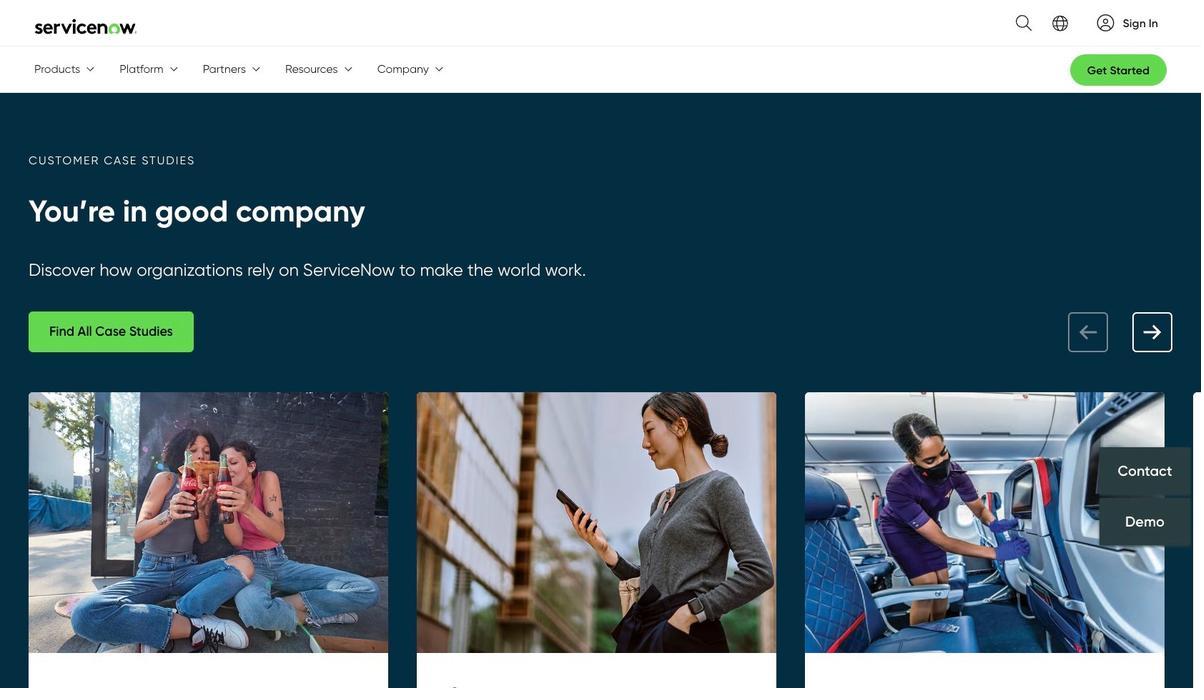 Task type: vqa. For each thing, say whether or not it's contained in the screenshot.
Slide 2 of 6 tab panel
yes



Task type: locate. For each thing, give the bounding box(es) containing it.
servicenow image
[[34, 19, 137, 34]]

arc image
[[1098, 14, 1115, 31]]

slide 2 of 6 tab panel
[[417, 392, 777, 689]]



Task type: describe. For each thing, give the bounding box(es) containing it.
standard chartered bank logo image
[[442, 682, 552, 689]]

search image
[[1008, 6, 1032, 39]]

slide 4 of 6 tab panel
[[1194, 392, 1202, 689]]

slide 3 of 6 tab panel
[[806, 392, 1165, 689]]

slide 1 of 6 tab panel
[[29, 392, 388, 689]]



